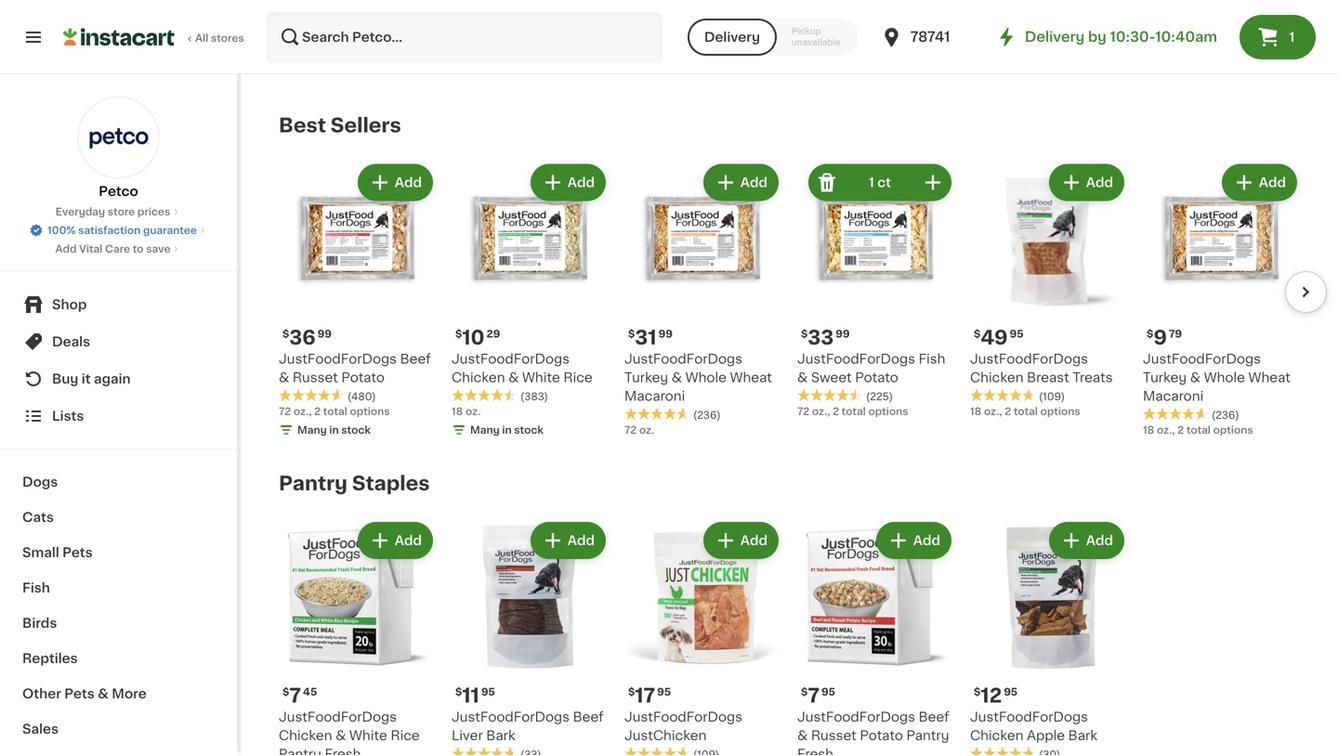 Task type: describe. For each thing, give the bounding box(es) containing it.
add button for $ 10 29
[[532, 166, 604, 199]]

1 vertical spatial fish
[[22, 582, 50, 595]]

total for 36
[[323, 407, 347, 417]]

by
[[1089, 30, 1107, 44]]

10:30-
[[1110, 30, 1156, 44]]

stores
[[211, 33, 244, 43]]

$ 31 99
[[628, 328, 673, 348]]

buy it again link
[[11, 361, 226, 398]]

again
[[94, 373, 131, 386]]

delivery button
[[688, 19, 777, 56]]

potato for 7
[[860, 730, 904, 743]]

care
[[105, 244, 130, 254]]

petco
[[99, 185, 138, 198]]

total for 49
[[1014, 407, 1038, 417]]

justfoodfordogs for $ 9 79
[[1143, 353, 1262, 366]]

fresh for white
[[325, 748, 361, 756]]

$ for $ 33 99
[[801, 329, 808, 339]]

to
[[133, 244, 144, 254]]

ct
[[878, 176, 892, 189]]

49
[[981, 328, 1008, 348]]

justfoodfordogs for $ 49 95
[[971, 353, 1089, 366]]

2 for 49
[[1005, 407, 1012, 417]]

store
[[108, 207, 135, 217]]

rice for 7
[[391, 730, 420, 743]]

cats link
[[11, 500, 226, 535]]

deals
[[52, 336, 90, 349]]

add button for $ 12 95
[[1051, 524, 1123, 558]]

save
[[146, 244, 171, 254]]

79
[[1169, 329, 1183, 339]]

& for $ 33 99
[[798, 371, 808, 384]]

pets for small
[[62, 547, 93, 560]]

add for $ 11 95
[[568, 534, 595, 547]]

liver
[[452, 730, 483, 743]]

chicken for 10
[[452, 371, 505, 384]]

treats
[[1073, 371, 1113, 384]]

service type group
[[688, 19, 859, 56]]

instacart logo image
[[63, 26, 175, 48]]

russet for 36
[[293, 371, 338, 384]]

justfoodfordogs beef & russet potato pantry fresh
[[798, 711, 950, 756]]

$ for $ 31 99
[[628, 329, 635, 339]]

100%
[[48, 225, 76, 236]]

russet for 7
[[811, 730, 857, 743]]

cats
[[22, 511, 54, 524]]

fish inside justfoodfordogs fish & sweet potato
[[919, 353, 946, 366]]

$ for $ 7 45
[[283, 687, 289, 698]]

36
[[289, 328, 316, 348]]

7 for justfoodfordogs beef & russet potato pantry fresh
[[808, 686, 820, 706]]

$ 12 95
[[974, 686, 1018, 706]]

small pets
[[22, 547, 93, 560]]

add button for $ 49 95
[[1051, 166, 1123, 199]]

1 for 1 ct
[[869, 176, 875, 189]]

options for 9
[[1214, 425, 1254, 435]]

remove justfoodfordogs fish & sweet potato image
[[816, 171, 839, 194]]

justfoodfordogs chicken breast treats
[[971, 353, 1113, 384]]

add button for $ 31 99
[[705, 166, 777, 199]]

add for $ 49 95
[[1087, 176, 1114, 189]]

$ for $ 36 99
[[283, 329, 289, 339]]

fresh for russet
[[798, 748, 834, 756]]

oz., for 49
[[984, 407, 1003, 417]]

prices
[[137, 207, 170, 217]]

options for 49
[[1041, 407, 1081, 417]]

white for 7
[[349, 730, 387, 743]]

$ 7 45
[[283, 686, 317, 706]]

18 for 10
[[452, 407, 463, 417]]

delivery by 10:30-10:40am link
[[996, 26, 1218, 48]]

bark for 12
[[1069, 730, 1098, 743]]

1 ct
[[869, 176, 892, 189]]

& for $ 31 99
[[672, 371, 682, 384]]

sales link
[[11, 712, 226, 747]]

stock for 36
[[341, 425, 371, 435]]

justfoodfordogs beef & russet potato
[[279, 353, 431, 384]]

many for 10
[[470, 425, 500, 435]]

pantry staples
[[279, 474, 430, 494]]

product group containing 49
[[971, 160, 1129, 419]]

10
[[462, 328, 485, 348]]

18 oz.
[[452, 407, 481, 417]]

12
[[981, 686, 1002, 706]]

45
[[303, 687, 317, 698]]

delivery by 10:30-10:40am
[[1025, 30, 1218, 44]]

item carousel region for pantry staples
[[253, 511, 1302, 756]]

deals link
[[11, 324, 226, 361]]

31
[[635, 328, 657, 348]]

95 for 11
[[481, 687, 495, 698]]

apple
[[1027, 730, 1065, 743]]

product group containing 36
[[279, 160, 437, 442]]

72 for 33
[[798, 407, 810, 417]]

wheat for 31
[[730, 371, 772, 384]]

justfoodfordogs chicken & white rice pantry fresh
[[279, 711, 420, 756]]

beef for 7
[[919, 711, 950, 724]]

beef for 36
[[400, 353, 431, 366]]

product group containing 31
[[625, 160, 783, 438]]

dogs
[[22, 476, 58, 489]]

$ for $ 7 95
[[801, 687, 808, 698]]

whole for 9
[[1204, 371, 1246, 384]]

chicken for 7
[[279, 730, 332, 743]]

$ 7 95
[[801, 686, 836, 706]]

justfoodfordogs fish & sweet potato
[[798, 353, 946, 384]]

everyday store prices
[[56, 207, 170, 217]]

justfoodfordogs for $ 12 95
[[971, 711, 1089, 724]]

product group containing 10
[[452, 160, 610, 442]]

turkey for 9
[[1143, 371, 1187, 384]]

birds link
[[11, 606, 226, 641]]

justfoodfordogs justchicken
[[625, 711, 743, 743]]

dogs link
[[11, 465, 226, 500]]

stock for 10
[[514, 425, 544, 435]]

add inside "add vital care to save" link
[[55, 244, 77, 254]]

other pets & more link
[[11, 677, 226, 712]]

potato for 36
[[342, 371, 385, 384]]

sweet
[[811, 371, 852, 384]]

29
[[487, 329, 500, 339]]

72 oz.
[[625, 425, 655, 435]]

17
[[635, 686, 656, 706]]

33
[[808, 328, 834, 348]]

product group containing 9
[[1143, 160, 1302, 438]]

72 for 36
[[279, 407, 291, 417]]

100% satisfaction guarantee
[[48, 225, 197, 236]]

95 for 17
[[657, 687, 671, 698]]

1 for 1
[[1290, 31, 1295, 44]]

all stores link
[[63, 11, 245, 63]]

add for $ 31 99
[[741, 176, 768, 189]]

pantry for justfoodfordogs beef & russet potato pantry fresh
[[907, 730, 950, 743]]

shop
[[52, 298, 87, 311]]

& for $ 10 29
[[509, 371, 519, 384]]

add button for $ 9 79
[[1224, 166, 1296, 199]]

$ for $ 12 95
[[974, 687, 981, 698]]

$ 36 99
[[283, 328, 332, 348]]

oz. for 10
[[466, 407, 481, 417]]

$ 11 95
[[456, 686, 495, 706]]

justfoodfordogs for $ 36 99
[[279, 353, 397, 366]]

it
[[82, 373, 91, 386]]

fish link
[[11, 571, 226, 606]]

add button for $ 36 99
[[360, 166, 431, 199]]

add vital care to save link
[[55, 242, 182, 257]]

in for 36
[[329, 425, 339, 435]]

(480)
[[348, 392, 376, 402]]

macaroni for 31
[[625, 390, 685, 403]]

$ for $ 49 95
[[974, 329, 981, 339]]

everyday store prices link
[[56, 205, 182, 219]]

product group containing 33
[[798, 160, 956, 419]]

small
[[22, 547, 59, 560]]

Search field
[[268, 13, 662, 61]]



Task type: locate. For each thing, give the bounding box(es) containing it.
russet down $ 7 95
[[811, 730, 857, 743]]

all
[[195, 33, 208, 43]]

0 horizontal spatial 72
[[279, 407, 291, 417]]

1 horizontal spatial 1
[[1290, 31, 1295, 44]]

stock down (383)
[[514, 425, 544, 435]]

72 oz., 2 total options down (225)
[[798, 407, 909, 417]]

other
[[22, 688, 61, 701]]

$ 49 95
[[974, 328, 1024, 348]]

chicken down $ 49 95
[[971, 371, 1024, 384]]

1 horizontal spatial many
[[470, 425, 500, 435]]

3 99 from the left
[[836, 329, 850, 339]]

many in stock down (480)
[[297, 425, 371, 435]]

item carousel region containing 7
[[253, 511, 1302, 756]]

justfoodfordogs inside the justfoodfordogs chicken apple bark
[[971, 711, 1089, 724]]

fresh inside justfoodfordogs chicken & white rice pantry fresh
[[325, 748, 361, 756]]

1 wheat from the left
[[730, 371, 772, 384]]

0 horizontal spatial justfoodfordogs turkey & whole wheat macaroni
[[625, 353, 772, 403]]

95 inside $ 49 95
[[1010, 329, 1024, 339]]

white
[[522, 371, 560, 384], [349, 730, 387, 743]]

0 horizontal spatial 99
[[318, 329, 332, 339]]

product group containing 11
[[452, 519, 610, 756]]

justfoodfordogs for $ 31 99
[[625, 353, 743, 366]]

delivery
[[1025, 30, 1085, 44], [705, 31, 760, 44]]

chicken inside the justfoodfordogs chicken apple bark
[[971, 730, 1024, 743]]

0 horizontal spatial fish
[[22, 582, 50, 595]]

$ inside $ 33 99
[[801, 329, 808, 339]]

in for 10
[[502, 425, 512, 435]]

0 horizontal spatial in
[[329, 425, 339, 435]]

add button for $ 7 45
[[360, 524, 431, 558]]

$ inside $ 36 99
[[283, 329, 289, 339]]

2 horizontal spatial 99
[[836, 329, 850, 339]]

justfoodfordogs turkey & whole wheat macaroni down $ 31 99
[[625, 353, 772, 403]]

11
[[462, 686, 480, 706]]

1 macaroni from the left
[[625, 390, 685, 403]]

justfoodfordogs inside justfoodfordogs fish & sweet potato
[[798, 353, 916, 366]]

add vital care to save
[[55, 244, 171, 254]]

buy
[[52, 373, 78, 386]]

stock
[[341, 425, 371, 435], [514, 425, 544, 435]]

95 inside $ 11 95
[[481, 687, 495, 698]]

2 72 oz., 2 total options from the left
[[798, 407, 909, 417]]

justfoodfordogs inside 'justfoodfordogs beef & russet potato'
[[279, 353, 397, 366]]

justfoodfordogs chicken & white rice
[[452, 353, 593, 384]]

2 vertical spatial pantry
[[279, 748, 322, 756]]

justfoodfordogs up sweet
[[798, 353, 916, 366]]

chicken up 18 oz.
[[452, 371, 505, 384]]

1 vertical spatial russet
[[811, 730, 857, 743]]

shop link
[[11, 286, 226, 324]]

justfoodfordogs down $ 11 95
[[452, 711, 570, 724]]

1 7 from the left
[[289, 686, 301, 706]]

0 horizontal spatial delivery
[[705, 31, 760, 44]]

justfoodfordogs inside justfoodfordogs beef & russet potato pantry fresh
[[798, 711, 916, 724]]

1 whole from the left
[[686, 371, 727, 384]]

chicken down $ 7 45
[[279, 730, 332, 743]]

delivery inside button
[[705, 31, 760, 44]]

95 for 49
[[1010, 329, 1024, 339]]

justfoodfordogs for $ 33 99
[[798, 353, 916, 366]]

justfoodfordogs inside justfoodfordogs chicken & white rice
[[452, 353, 570, 366]]

2 7 from the left
[[808, 686, 820, 706]]

chicken down $ 12 95
[[971, 730, 1024, 743]]

1 inside 1 button
[[1290, 31, 1295, 44]]

$ 10 29
[[456, 328, 500, 348]]

0 horizontal spatial russet
[[293, 371, 338, 384]]

1 horizontal spatial oz.
[[639, 425, 655, 435]]

total for 33
[[842, 407, 866, 417]]

0 horizontal spatial turkey
[[625, 371, 669, 384]]

95 for 12
[[1004, 687, 1018, 698]]

1 horizontal spatial 18
[[971, 407, 982, 417]]

1 99 from the left
[[318, 329, 332, 339]]

1 button
[[1240, 15, 1316, 59]]

guarantee
[[143, 225, 197, 236]]

95 inside the $ 17 95
[[657, 687, 671, 698]]

white inside justfoodfordogs chicken & white rice pantry fresh
[[349, 730, 387, 743]]

justfoodfordogs down $ 31 99
[[625, 353, 743, 366]]

2 fresh from the left
[[798, 748, 834, 756]]

oz., for 33
[[812, 407, 831, 417]]

pets
[[62, 547, 93, 560], [64, 688, 95, 701]]

1
[[1290, 31, 1295, 44], [869, 176, 875, 189]]

justfoodfordogs
[[279, 353, 397, 366], [452, 353, 570, 366], [625, 353, 743, 366], [798, 353, 916, 366], [971, 353, 1089, 366], [1143, 353, 1262, 366], [279, 711, 397, 724], [452, 711, 570, 724], [625, 711, 743, 724], [798, 711, 916, 724], [971, 711, 1089, 724]]

95 right 17
[[657, 687, 671, 698]]

rice inside justfoodfordogs chicken & white rice pantry fresh
[[391, 730, 420, 743]]

chicken
[[452, 371, 505, 384], [971, 371, 1024, 384], [279, 730, 332, 743], [971, 730, 1024, 743]]

$ inside the $ 17 95
[[628, 687, 635, 698]]

99 right 36
[[318, 329, 332, 339]]

bark
[[486, 730, 516, 743], [1069, 730, 1098, 743]]

$ inside $ 31 99
[[628, 329, 635, 339]]

0 vertical spatial 18 oz., 2 total options
[[971, 407, 1081, 417]]

potato inside justfoodfordogs fish & sweet potato
[[856, 371, 899, 384]]

& for $ 9 79
[[1191, 371, 1201, 384]]

2
[[314, 407, 321, 417], [833, 407, 839, 417], [1005, 407, 1012, 417], [1178, 425, 1185, 435]]

justfoodfordogs down 79
[[1143, 353, 1262, 366]]

None search field
[[266, 11, 664, 63]]

& inside 'justfoodfordogs beef & russet potato'
[[279, 371, 289, 384]]

delivery for delivery by 10:30-10:40am
[[1025, 30, 1085, 44]]

1 horizontal spatial fish
[[919, 353, 946, 366]]

1 vertical spatial pantry
[[907, 730, 950, 743]]

turkey
[[625, 371, 669, 384], [1143, 371, 1187, 384]]

0 vertical spatial pantry
[[279, 474, 348, 494]]

0 horizontal spatial (236)
[[694, 410, 721, 421]]

0 horizontal spatial 7
[[289, 686, 301, 706]]

1 bark from the left
[[486, 730, 516, 743]]

1 horizontal spatial wheat
[[1249, 371, 1291, 384]]

0 horizontal spatial wheat
[[730, 371, 772, 384]]

rice for 10
[[564, 371, 593, 384]]

99 inside $ 33 99
[[836, 329, 850, 339]]

add for $ 12 95
[[1087, 534, 1114, 547]]

2 many in stock from the left
[[470, 425, 544, 435]]

whole
[[686, 371, 727, 384], [1204, 371, 1246, 384]]

100% satisfaction guarantee button
[[29, 219, 208, 238]]

justfoodfordogs down 29
[[452, 353, 570, 366]]

$ inside $ 12 95
[[974, 687, 981, 698]]

7
[[289, 686, 301, 706], [808, 686, 820, 706]]

increment quantity of justfoodfordogs fish & sweet potato image
[[922, 171, 945, 194]]

0 horizontal spatial whole
[[686, 371, 727, 384]]

95 inside $ 12 95
[[1004, 687, 1018, 698]]

99 right the 33
[[836, 329, 850, 339]]

justfoodfordogs for $ 7 95
[[798, 711, 916, 724]]

95 for 7
[[822, 687, 836, 698]]

options for 36
[[350, 407, 390, 417]]

$
[[283, 329, 289, 339], [456, 329, 462, 339], [628, 329, 635, 339], [801, 329, 808, 339], [974, 329, 981, 339], [1147, 329, 1154, 339], [283, 687, 289, 698], [456, 687, 462, 698], [628, 687, 635, 698], [801, 687, 808, 698], [974, 687, 981, 698]]

1 horizontal spatial russet
[[811, 730, 857, 743]]

oz., for 9
[[1157, 425, 1176, 435]]

2 many from the left
[[470, 425, 500, 435]]

sales
[[22, 723, 59, 736]]

72 oz., 2 total options down (480)
[[279, 407, 390, 417]]

white for 10
[[522, 371, 560, 384]]

78741 button
[[881, 11, 993, 63]]

★★★★★
[[279, 389, 344, 402], [279, 389, 344, 402], [452, 389, 517, 402], [452, 389, 517, 402], [798, 389, 863, 402], [798, 389, 863, 402], [971, 389, 1036, 402], [971, 389, 1036, 402], [625, 408, 690, 421], [625, 408, 690, 421], [1143, 408, 1209, 421], [1143, 408, 1209, 421]]

1 horizontal spatial macaroni
[[1143, 390, 1204, 403]]

russet inside 'justfoodfordogs beef & russet potato'
[[293, 371, 338, 384]]

1 horizontal spatial white
[[522, 371, 560, 384]]

0 horizontal spatial beef
[[400, 353, 431, 366]]

0 horizontal spatial stock
[[341, 425, 371, 435]]

$ for $ 17 95
[[628, 687, 635, 698]]

0 horizontal spatial oz.
[[466, 407, 481, 417]]

0 horizontal spatial macaroni
[[625, 390, 685, 403]]

white inside justfoodfordogs chicken & white rice
[[522, 371, 560, 384]]

99
[[318, 329, 332, 339], [659, 329, 673, 339], [836, 329, 850, 339]]

$ inside the $ 9 79
[[1147, 329, 1154, 339]]

pets right other
[[64, 688, 95, 701]]

satisfaction
[[78, 225, 141, 236]]

pantry inside justfoodfordogs beef & russet potato pantry fresh
[[907, 730, 950, 743]]

$ for $ 10 29
[[456, 329, 462, 339]]

1 justfoodfordogs turkey & whole wheat macaroni from the left
[[625, 353, 772, 403]]

18
[[452, 407, 463, 417], [971, 407, 982, 417], [1143, 425, 1155, 435]]

add button for $ 7 95
[[878, 524, 950, 558]]

bark right the apple
[[1069, 730, 1098, 743]]

95 inside $ 7 95
[[822, 687, 836, 698]]

2 for 36
[[314, 407, 321, 417]]

many down 18 oz.
[[470, 425, 500, 435]]

0 horizontal spatial white
[[349, 730, 387, 743]]

many in stock for 36
[[297, 425, 371, 435]]

oz., down justfoodfordogs chicken breast treats
[[984, 407, 1003, 417]]

(236) for 31
[[694, 410, 721, 421]]

justfoodfordogs down $ 7 95
[[798, 711, 916, 724]]

total for 9
[[1187, 425, 1211, 435]]

potato inside 'justfoodfordogs beef & russet potato'
[[342, 371, 385, 384]]

item carousel region containing 36
[[253, 153, 1328, 450]]

1 many in stock from the left
[[297, 425, 371, 435]]

72
[[279, 407, 291, 417], [798, 407, 810, 417], [625, 425, 637, 435]]

72 oz., 2 total options for 36
[[279, 407, 390, 417]]

turkey down 31
[[625, 371, 669, 384]]

$ for $ 11 95
[[456, 687, 462, 698]]

95 right 12
[[1004, 687, 1018, 698]]

turkey down the $ 9 79
[[1143, 371, 1187, 384]]

7 up justfoodfordogs beef & russet potato pantry fresh
[[808, 686, 820, 706]]

1 vertical spatial oz.
[[639, 425, 655, 435]]

0 vertical spatial pets
[[62, 547, 93, 560]]

rice inside justfoodfordogs chicken & white rice
[[564, 371, 593, 384]]

& inside justfoodfordogs chicken & white rice
[[509, 371, 519, 384]]

1 vertical spatial 18 oz., 2 total options
[[1143, 425, 1254, 435]]

1 vertical spatial 1
[[869, 176, 875, 189]]

in
[[329, 425, 339, 435], [502, 425, 512, 435]]

item carousel region for best sellers
[[253, 153, 1328, 450]]

0 horizontal spatial many
[[297, 425, 327, 435]]

justchicken
[[625, 730, 707, 743]]

turkey for 31
[[625, 371, 669, 384]]

delivery for delivery
[[705, 31, 760, 44]]

pantry for justfoodfordogs chicken & white rice pantry fresh
[[279, 748, 322, 756]]

$ inside $ 7 45
[[283, 687, 289, 698]]

vital
[[79, 244, 103, 254]]

beef for 11
[[573, 711, 604, 724]]

macaroni for 9
[[1143, 390, 1204, 403]]

add for $ 9 79
[[1259, 176, 1287, 189]]

2 horizontal spatial beef
[[919, 711, 950, 724]]

2 horizontal spatial 72
[[798, 407, 810, 417]]

potato for 33
[[856, 371, 899, 384]]

macaroni down the $ 9 79
[[1143, 390, 1204, 403]]

1 horizontal spatial (236)
[[1212, 410, 1240, 421]]

whole for 31
[[686, 371, 727, 384]]

99 for 33
[[836, 329, 850, 339]]

10:40am
[[1156, 30, 1218, 44]]

justfoodfordogs up the justchicken
[[625, 711, 743, 724]]

oz. down 31
[[639, 425, 655, 435]]

pets right small
[[62, 547, 93, 560]]

(383)
[[521, 392, 548, 402]]

1 item carousel region from the top
[[253, 153, 1328, 450]]

2 99 from the left
[[659, 329, 673, 339]]

beef inside justfoodfordogs beef & russet potato pantry fresh
[[919, 711, 950, 724]]

1 vertical spatial white
[[349, 730, 387, 743]]

0 horizontal spatial bark
[[486, 730, 516, 743]]

justfoodfordogs inside the justfoodfordogs beef liver bark
[[452, 711, 570, 724]]

petco logo image
[[78, 97, 159, 178]]

justfoodfordogs for $ 11 95
[[452, 711, 570, 724]]

add button for $ 17 95
[[705, 524, 777, 558]]

0 horizontal spatial 18
[[452, 407, 463, 417]]

2 bark from the left
[[1069, 730, 1098, 743]]

all stores
[[195, 33, 244, 43]]

0 vertical spatial russet
[[293, 371, 338, 384]]

product group containing 17
[[625, 519, 783, 756]]

18 oz., 2 total options for 9
[[1143, 425, 1254, 435]]

78741
[[911, 30, 951, 44]]

birds
[[22, 617, 57, 630]]

0 horizontal spatial many in stock
[[297, 425, 371, 435]]

0 horizontal spatial 1
[[869, 176, 875, 189]]

small pets link
[[11, 535, 226, 571]]

99 inside $ 31 99
[[659, 329, 673, 339]]

7 left 45
[[289, 686, 301, 706]]

oz., for 36
[[294, 407, 312, 417]]

1 turkey from the left
[[625, 371, 669, 384]]

(109)
[[1039, 392, 1065, 402]]

lists
[[52, 410, 84, 423]]

(225)
[[866, 392, 893, 402]]

$ for $ 9 79
[[1147, 329, 1154, 339]]

oz., down the $ 9 79
[[1157, 425, 1176, 435]]

oz. for 31
[[639, 425, 655, 435]]

justfoodfordogs inside justfoodfordogs chicken breast treats
[[971, 353, 1089, 366]]

stock down (480)
[[341, 425, 371, 435]]

72 oz., 2 total options for 33
[[798, 407, 909, 417]]

& for $ 7 45
[[336, 730, 346, 743]]

justfoodfordogs for $ 10 29
[[452, 353, 570, 366]]

russet down $ 36 99
[[293, 371, 338, 384]]

2 wheat from the left
[[1249, 371, 1291, 384]]

1 horizontal spatial 72 oz., 2 total options
[[798, 407, 909, 417]]

0 vertical spatial rice
[[564, 371, 593, 384]]

1 vertical spatial pets
[[64, 688, 95, 701]]

2 in from the left
[[502, 425, 512, 435]]

macaroni
[[625, 390, 685, 403], [1143, 390, 1204, 403]]

add for $ 10 29
[[568, 176, 595, 189]]

0 vertical spatial item carousel region
[[253, 153, 1328, 450]]

best sellers
[[279, 116, 401, 135]]

beef
[[400, 353, 431, 366], [573, 711, 604, 724], [919, 711, 950, 724]]

pantry inside justfoodfordogs chicken & white rice pantry fresh
[[279, 748, 322, 756]]

0 vertical spatial fish
[[919, 353, 946, 366]]

rice
[[564, 371, 593, 384], [391, 730, 420, 743]]

2 macaroni from the left
[[1143, 390, 1204, 403]]

add for $ 36 99
[[395, 176, 422, 189]]

oz., down sweet
[[812, 407, 831, 417]]

72 oz., 2 total options
[[279, 407, 390, 417], [798, 407, 909, 417]]

2 turkey from the left
[[1143, 371, 1187, 384]]

oz.,
[[294, 407, 312, 417], [812, 407, 831, 417], [984, 407, 1003, 417], [1157, 425, 1176, 435]]

1 in from the left
[[329, 425, 339, 435]]

18 oz., 2 total options for 49
[[971, 407, 1081, 417]]

bark inside the justfoodfordogs chicken apple bark
[[1069, 730, 1098, 743]]

0 vertical spatial white
[[522, 371, 560, 384]]

1 many from the left
[[297, 425, 327, 435]]

1 horizontal spatial 18 oz., 2 total options
[[1143, 425, 1254, 435]]

1 horizontal spatial turkey
[[1143, 371, 1187, 384]]

options for 33
[[869, 407, 909, 417]]

1 stock from the left
[[341, 425, 371, 435]]

1 horizontal spatial whole
[[1204, 371, 1246, 384]]

in up pantry staples
[[329, 425, 339, 435]]

potato inside justfoodfordogs beef & russet potato pantry fresh
[[860, 730, 904, 743]]

7 for justfoodfordogs chicken & white rice pantry fresh
[[289, 686, 301, 706]]

bark inside the justfoodfordogs beef liver bark
[[486, 730, 516, 743]]

add button for $ 11 95
[[532, 524, 604, 558]]

1 horizontal spatial beef
[[573, 711, 604, 724]]

9
[[1154, 328, 1168, 348]]

justfoodfordogs up the apple
[[971, 711, 1089, 724]]

& inside justfoodfordogs beef & russet potato pantry fresh
[[798, 730, 808, 743]]

$ inside $ 7 95
[[801, 687, 808, 698]]

0 vertical spatial 1
[[1290, 31, 1295, 44]]

1 vertical spatial rice
[[391, 730, 420, 743]]

99 for 31
[[659, 329, 673, 339]]

justfoodfordogs down $ 36 99
[[279, 353, 397, 366]]

(236)
[[694, 410, 721, 421], [1212, 410, 1240, 421]]

2 justfoodfordogs turkey & whole wheat macaroni from the left
[[1143, 353, 1291, 403]]

fresh inside justfoodfordogs beef & russet potato pantry fresh
[[798, 748, 834, 756]]

justfoodfordogs up breast
[[971, 353, 1089, 366]]

other pets & more
[[22, 688, 147, 701]]

0 horizontal spatial fresh
[[325, 748, 361, 756]]

wheat
[[730, 371, 772, 384], [1249, 371, 1291, 384]]

2 horizontal spatial 18
[[1143, 425, 1155, 435]]

macaroni up 72 oz.
[[625, 390, 685, 403]]

& inside justfoodfordogs fish & sweet potato
[[798, 371, 808, 384]]

oz.
[[466, 407, 481, 417], [639, 425, 655, 435]]

justfoodfordogs turkey & whole wheat macaroni down 79
[[1143, 353, 1291, 403]]

wheat for 9
[[1249, 371, 1291, 384]]

1 horizontal spatial stock
[[514, 425, 544, 435]]

& for $ 36 99
[[279, 371, 289, 384]]

$ inside $ 49 95
[[974, 329, 981, 339]]

99 inside $ 36 99
[[318, 329, 332, 339]]

72 for 31
[[625, 425, 637, 435]]

add for $ 7 95
[[914, 534, 941, 547]]

1 horizontal spatial rice
[[564, 371, 593, 384]]

justfoodfordogs down 45
[[279, 711, 397, 724]]

1 horizontal spatial fresh
[[798, 748, 834, 756]]

justfoodfordogs for $ 7 45
[[279, 711, 397, 724]]

$ inside $ 10 29
[[456, 329, 462, 339]]

many for 36
[[297, 425, 327, 435]]

95 up justfoodfordogs beef & russet potato pantry fresh
[[822, 687, 836, 698]]

beef inside the justfoodfordogs beef liver bark
[[573, 711, 604, 724]]

buy it again
[[52, 373, 131, 386]]

chicken for 49
[[971, 371, 1024, 384]]

2 stock from the left
[[514, 425, 544, 435]]

0 horizontal spatial 18 oz., 2 total options
[[971, 407, 1081, 417]]

bark for 11
[[486, 730, 516, 743]]

oz. down justfoodfordogs chicken & white rice
[[466, 407, 481, 417]]

reptiles
[[22, 653, 78, 666]]

18 oz., 2 total options
[[971, 407, 1081, 417], [1143, 425, 1254, 435]]

1 horizontal spatial in
[[502, 425, 512, 435]]

95 right 11
[[481, 687, 495, 698]]

$ 33 99
[[801, 328, 850, 348]]

2 item carousel region from the top
[[253, 511, 1302, 756]]

russet inside justfoodfordogs beef & russet potato pantry fresh
[[811, 730, 857, 743]]

petco link
[[78, 97, 159, 201]]

& for $ 7 95
[[798, 730, 808, 743]]

99 right 31
[[659, 329, 673, 339]]

chicken for 12
[[971, 730, 1024, 743]]

potato
[[342, 371, 385, 384], [856, 371, 899, 384], [860, 730, 904, 743]]

justfoodfordogs inside justfoodfordogs chicken & white rice pantry fresh
[[279, 711, 397, 724]]

oz., down 'justfoodfordogs beef & russet potato'
[[294, 407, 312, 417]]

justfoodfordogs chicken apple bark
[[971, 711, 1098, 743]]

$ 17 95
[[628, 686, 671, 706]]

bark right "liver"
[[486, 730, 516, 743]]

0 vertical spatial oz.
[[466, 407, 481, 417]]

beef inside 'justfoodfordogs beef & russet potato'
[[400, 353, 431, 366]]

0 horizontal spatial 72 oz., 2 total options
[[279, 407, 390, 417]]

many up pantry staples
[[297, 425, 327, 435]]

justfoodfordogs turkey & whole wheat macaroni for 31
[[625, 353, 772, 403]]

1 horizontal spatial 7
[[808, 686, 820, 706]]

2 whole from the left
[[1204, 371, 1246, 384]]

0 horizontal spatial rice
[[391, 730, 420, 743]]

chicken inside justfoodfordogs chicken & white rice
[[452, 371, 505, 384]]

many in stock down (383)
[[470, 425, 544, 435]]

18 for 9
[[1143, 425, 1155, 435]]

1 horizontal spatial bark
[[1069, 730, 1098, 743]]

95 right 49
[[1010, 329, 1024, 339]]

product group containing 12
[[971, 519, 1129, 756]]

& inside justfoodfordogs chicken & white rice pantry fresh
[[336, 730, 346, 743]]

add for $ 7 45
[[395, 534, 422, 547]]

$ inside $ 11 95
[[456, 687, 462, 698]]

chicken inside justfoodfordogs chicken & white rice pantry fresh
[[279, 730, 332, 743]]

1 fresh from the left
[[325, 748, 361, 756]]

2 (236) from the left
[[1212, 410, 1240, 421]]

add button
[[360, 166, 431, 199], [532, 166, 604, 199], [705, 166, 777, 199], [1051, 166, 1123, 199], [1224, 166, 1296, 199], [360, 524, 431, 558], [532, 524, 604, 558], [705, 524, 777, 558], [878, 524, 950, 558], [1051, 524, 1123, 558]]

1 horizontal spatial many in stock
[[470, 425, 544, 435]]

item carousel region
[[253, 153, 1328, 450], [253, 511, 1302, 756]]

in down justfoodfordogs chicken & white rice
[[502, 425, 512, 435]]

1 horizontal spatial delivery
[[1025, 30, 1085, 44]]

many in stock for 10
[[470, 425, 544, 435]]

1 horizontal spatial justfoodfordogs turkey & whole wheat macaroni
[[1143, 353, 1291, 403]]

chicken inside justfoodfordogs chicken breast treats
[[971, 371, 1024, 384]]

reptiles link
[[11, 641, 226, 677]]

1 72 oz., 2 total options from the left
[[279, 407, 390, 417]]

1 vertical spatial item carousel region
[[253, 511, 1302, 756]]

1 (236) from the left
[[694, 410, 721, 421]]

1 horizontal spatial 72
[[625, 425, 637, 435]]

lists link
[[11, 398, 226, 435]]

product group
[[279, 160, 437, 442], [452, 160, 610, 442], [625, 160, 783, 438], [798, 160, 956, 419], [971, 160, 1129, 419], [1143, 160, 1302, 438], [279, 519, 437, 756], [452, 519, 610, 756], [625, 519, 783, 756], [798, 519, 956, 756], [971, 519, 1129, 756]]

breast
[[1027, 371, 1070, 384]]

1 horizontal spatial 99
[[659, 329, 673, 339]]



Task type: vqa. For each thing, say whether or not it's contained in the screenshot.


